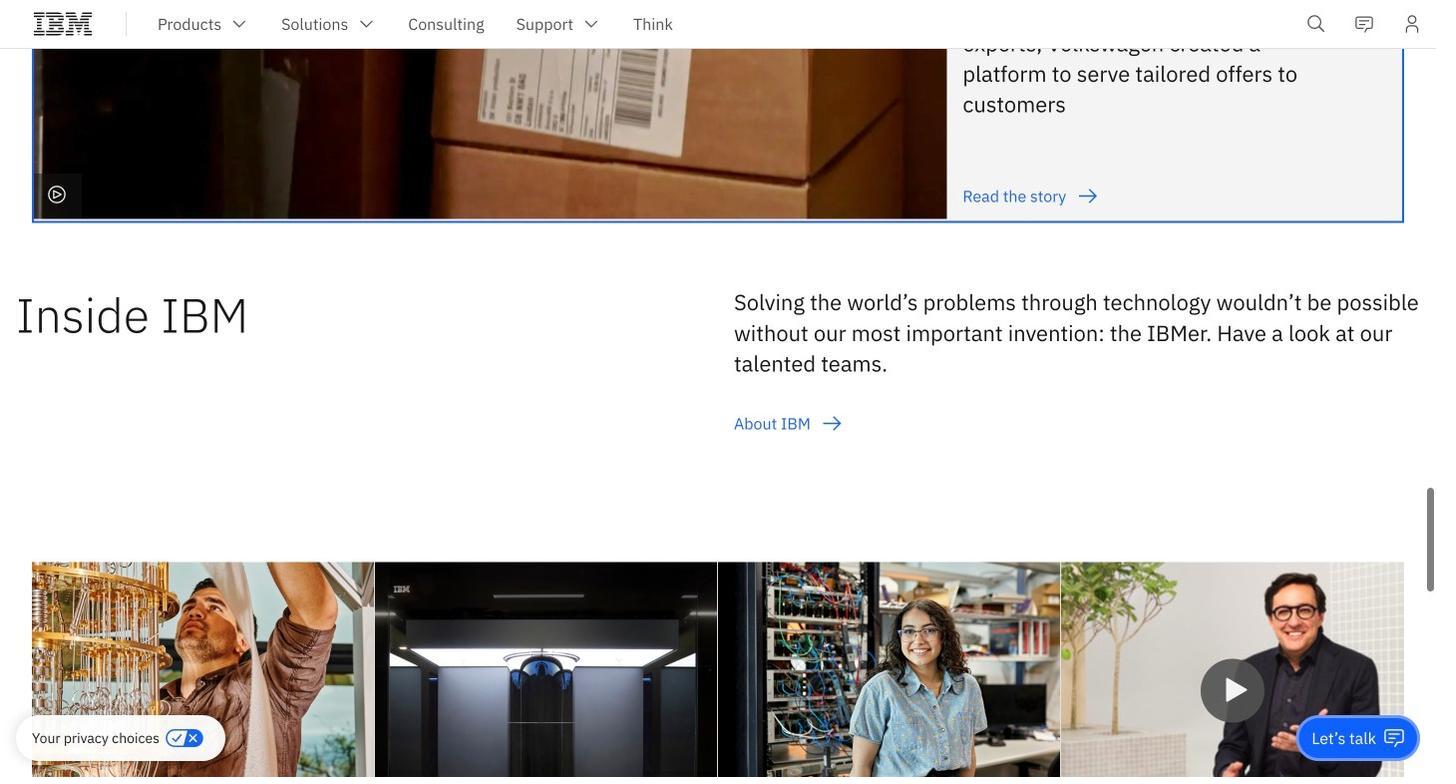Task type: describe. For each thing, give the bounding box(es) containing it.
let's talk element
[[1312, 727, 1377, 749]]

your privacy choices element
[[32, 727, 160, 749]]



